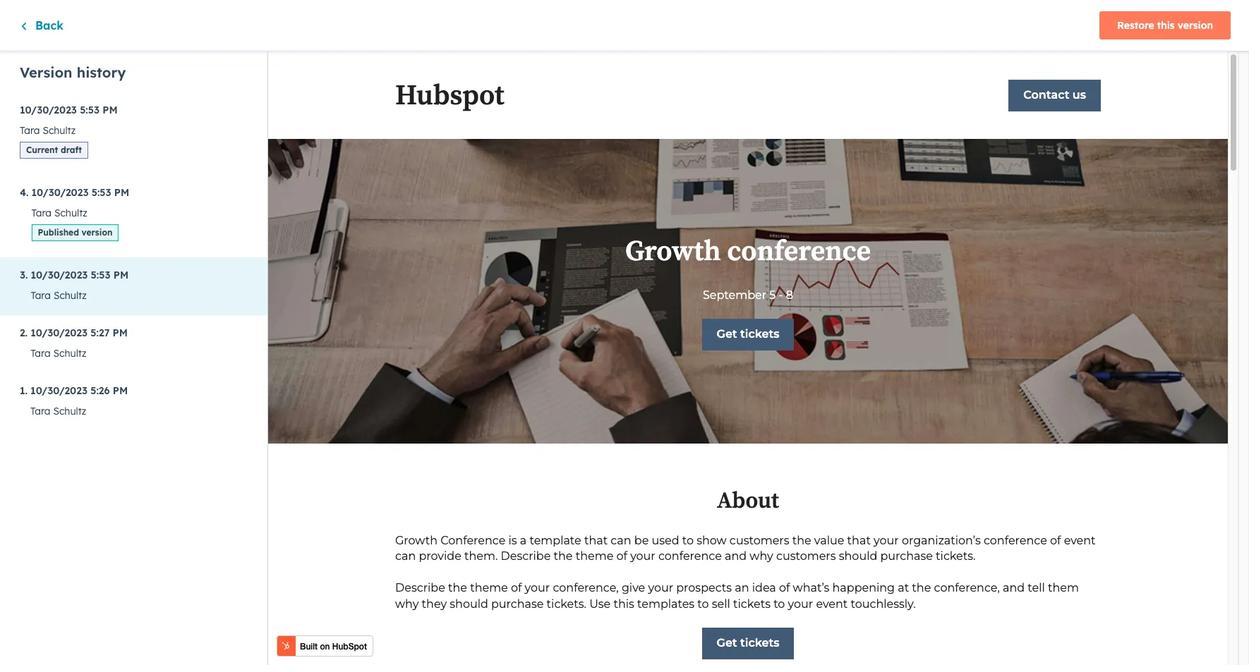 Task type: locate. For each thing, give the bounding box(es) containing it.
10/30/2023 5:53 pm
[[20, 104, 118, 116], [31, 186, 129, 199], [31, 269, 129, 282]]

published
[[38, 227, 79, 238]]

tara for 3.
[[31, 289, 51, 302]]

version history
[[20, 64, 126, 81]]

tara up published
[[31, 207, 52, 220]]

tara schultz for 3.
[[31, 289, 87, 302]]

10/30/2023 5:53 pm down "published version"
[[31, 269, 129, 282]]

this
[[1157, 19, 1175, 32]]

schultz for 1.
[[53, 405, 86, 418]]

10/30/2023 right 3.
[[31, 269, 88, 282]]

tara schultz up 10/30/2023 5:27 pm
[[31, 289, 87, 302]]

2 vertical spatial 10/30/2023 5:53 pm
[[31, 269, 129, 282]]

tara
[[20, 124, 40, 137], [31, 207, 52, 220], [31, 289, 51, 302], [30, 347, 51, 360], [30, 405, 51, 418]]

10/30/2023 down 'version' at top left
[[20, 104, 77, 116]]

3.
[[20, 269, 28, 282]]

schultz up 10/30/2023 5:27 pm
[[54, 289, 87, 302]]

current
[[26, 145, 58, 155]]

4.
[[20, 186, 29, 199]]

5:53
[[80, 104, 100, 116], [92, 186, 111, 199], [91, 269, 110, 282]]

schultz down 10/30/2023 5:26 pm
[[53, 405, 86, 418]]

10/30/2023
[[20, 104, 77, 116], [31, 186, 89, 199], [31, 269, 88, 282], [30, 327, 88, 339], [30, 385, 87, 397]]

10/30/2023 right 4.
[[31, 186, 89, 199]]

0 vertical spatial version
[[1178, 19, 1213, 32]]

version
[[1178, 19, 1213, 32], [82, 227, 113, 238]]

update
[[1176, 14, 1206, 25]]

pm for 3.
[[113, 269, 129, 282]]

5:53 down history
[[80, 104, 100, 116]]

back button
[[18, 18, 63, 32]]

version
[[20, 64, 72, 81]]

10/30/2023 right 1.
[[30, 385, 87, 397]]

tara down 10/30/2023 5:26 pm
[[30, 405, 51, 418]]

tara up 10/30/2023 5:27 pm
[[31, 289, 51, 302]]

2 group from the left
[[1191, 45, 1235, 69]]

draft
[[61, 145, 82, 155]]

schultz down 10/30/2023 5:27 pm
[[53, 347, 86, 360]]

schultz up "published version"
[[54, 207, 87, 220]]

version right published
[[82, 227, 113, 238]]

2 vertical spatial 5:53
[[91, 269, 110, 282]]

5:53 up "published version"
[[92, 186, 111, 199]]

tara up current
[[20, 124, 40, 137]]

restore
[[1118, 19, 1154, 32]]

10/30/2023 5:53 pm up "published version"
[[31, 186, 129, 199]]

1.
[[20, 385, 28, 397]]

restore this version
[[1118, 19, 1213, 32]]

tara schultz down 10/30/2023 5:27 pm
[[30, 347, 86, 360]]

5:26
[[90, 385, 110, 397]]

pm for 1.
[[113, 385, 128, 397]]

1 horizontal spatial version
[[1178, 19, 1213, 32]]

tara down 10/30/2023 5:27 pm
[[30, 347, 51, 360]]

tara schultz up published
[[31, 207, 87, 220]]

5:53 down "published version"
[[91, 269, 110, 282]]

0 horizontal spatial version
[[82, 227, 113, 238]]

preview
[[1112, 14, 1143, 25]]

tara for 2.
[[30, 347, 51, 360]]

tara schultz
[[20, 124, 76, 137], [31, 207, 87, 220], [31, 289, 87, 302], [30, 347, 86, 360], [30, 405, 86, 418]]

pm
[[103, 104, 118, 116], [114, 186, 129, 199], [113, 269, 129, 282], [113, 327, 128, 339], [113, 385, 128, 397]]

1 vertical spatial 5:53
[[92, 186, 111, 199]]

schultz for 3.
[[54, 289, 87, 302]]

1 vertical spatial 10/30/2023 5:53 pm
[[31, 186, 129, 199]]

0 horizontal spatial group
[[593, 45, 649, 69]]

version right this
[[1178, 19, 1213, 32]]

published version
[[38, 227, 113, 238]]

group
[[593, 45, 649, 69], [1191, 45, 1235, 69]]

tara schultz down 10/30/2023 5:26 pm
[[30, 405, 86, 418]]

10/30/2023 5:53 pm down 'version history'
[[20, 104, 118, 116]]

10/30/2023 right 2.
[[30, 327, 88, 339]]

1 horizontal spatial group
[[1191, 45, 1235, 69]]

0 vertical spatial 5:53
[[80, 104, 100, 116]]

schultz
[[43, 124, 76, 137], [54, 207, 87, 220], [54, 289, 87, 302], [53, 347, 86, 360], [53, 405, 86, 418]]

tara schultz for 4.
[[31, 207, 87, 220]]



Task type: vqa. For each thing, say whether or not it's contained in the screenshot.
Preview button
yes



Task type: describe. For each thing, give the bounding box(es) containing it.
schultz up current draft on the top left of page
[[43, 124, 76, 137]]

help
[[1209, 630, 1231, 643]]

exit
[[19, 14, 34, 25]]

5:53 for 4.
[[92, 186, 111, 199]]

tara schultz up current
[[20, 124, 76, 137]]

tara schultz for 1.
[[30, 405, 86, 418]]

pm for 4.
[[114, 186, 129, 199]]

schultz for 2.
[[53, 347, 86, 360]]

restore this version button
[[1100, 11, 1231, 40]]

settings button
[[1121, 45, 1185, 69]]

current draft
[[26, 145, 82, 155]]

10/30/2023 for 3.
[[31, 269, 88, 282]]

exit link
[[7, 8, 46, 31]]

5:27
[[91, 327, 110, 339]]

tara for 1.
[[30, 405, 51, 418]]

10/30/2023 5:27 pm
[[30, 327, 128, 339]]

update button
[[1164, 8, 1218, 31]]

tara for 4.
[[31, 207, 52, 220]]

5:53 for 3.
[[91, 269, 110, 282]]

10/30/2023 5:53 pm for 3.
[[31, 269, 129, 282]]

preview button
[[1100, 8, 1155, 31]]

schultz for 4.
[[54, 207, 87, 220]]

back
[[35, 18, 63, 32]]

2.
[[20, 327, 28, 339]]

settings
[[1141, 51, 1179, 64]]

pm for 2.
[[113, 327, 128, 339]]

10/30/2023 5:53 pm for 4.
[[31, 186, 129, 199]]

update group
[[1164, 8, 1235, 31]]

history
[[77, 64, 126, 81]]

10/30/2023 5:26 pm
[[30, 385, 128, 397]]

1 vertical spatial version
[[82, 227, 113, 238]]

1 group from the left
[[593, 45, 649, 69]]

version inside restore this version button
[[1178, 19, 1213, 32]]

10/30/2023 for 4.
[[31, 186, 89, 199]]

tara schultz for 2.
[[30, 347, 86, 360]]

10/30/2023 for 2.
[[30, 327, 88, 339]]

0 vertical spatial 10/30/2023 5:53 pm
[[20, 104, 118, 116]]

10/30/2023 for 1.
[[30, 385, 87, 397]]

help link
[[1201, 618, 1238, 654]]



